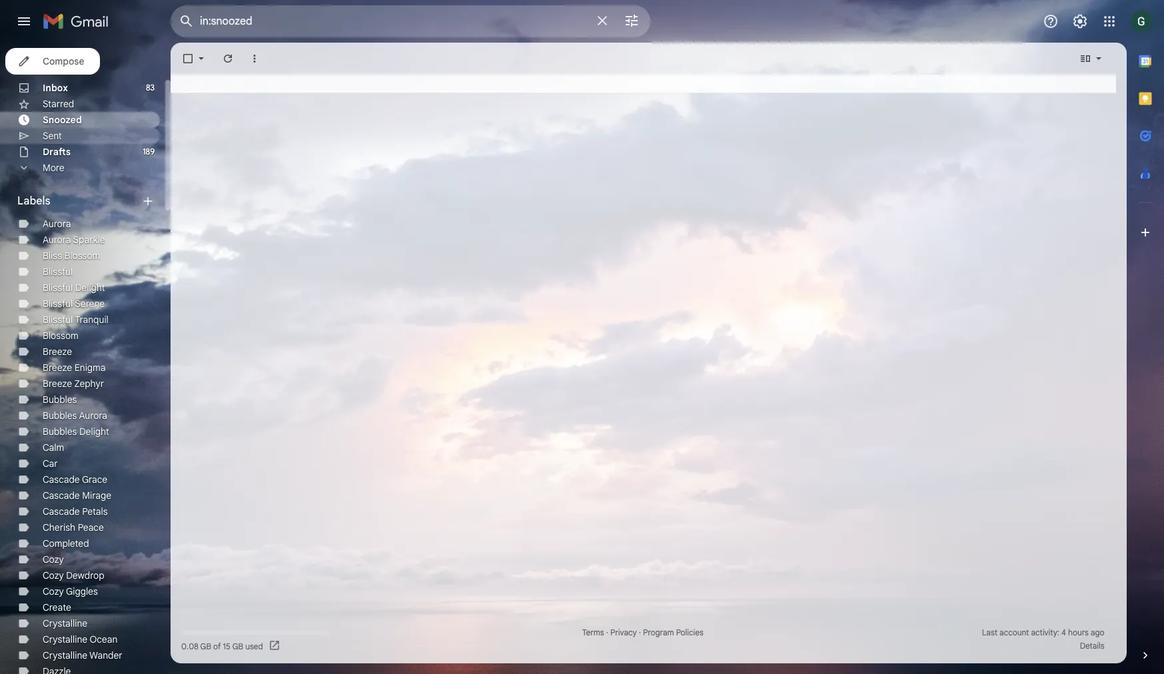 Task type: describe. For each thing, give the bounding box(es) containing it.
used
[[245, 642, 263, 652]]

aurora link
[[43, 218, 71, 230]]

completed
[[43, 538, 89, 550]]

cherish
[[43, 522, 75, 534]]

blissful for blissful delight
[[43, 282, 73, 294]]

blissful tranquil
[[43, 314, 109, 326]]

sent link
[[43, 130, 62, 142]]

bliss blossom
[[43, 250, 100, 262]]

petals
[[82, 506, 108, 518]]

car
[[43, 458, 58, 470]]

advanced search options image
[[619, 7, 645, 34]]

blissful serene
[[43, 298, 105, 310]]

blissful for blissful serene
[[43, 298, 73, 310]]

labels
[[17, 195, 50, 208]]

2 vertical spatial aurora
[[79, 410, 107, 422]]

settings image
[[1073, 13, 1089, 29]]

cascade for cascade grace
[[43, 474, 80, 486]]

terms link
[[583, 628, 605, 638]]

drafts
[[43, 146, 71, 158]]

1 · from the left
[[607, 628, 609, 638]]

snoozed
[[43, 114, 82, 126]]

hours
[[1069, 628, 1089, 638]]

cascade mirage link
[[43, 490, 111, 502]]

bliss
[[43, 250, 62, 262]]

terms · privacy · program policies
[[583, 628, 704, 638]]

1 vertical spatial blossom
[[43, 330, 78, 342]]

more image
[[248, 52, 261, 65]]

compose
[[43, 55, 84, 67]]

blissful serene link
[[43, 298, 105, 310]]

breeze for breeze zephyr
[[43, 378, 72, 390]]

drafts link
[[43, 146, 71, 158]]

crystalline for wander
[[43, 650, 88, 662]]

car link
[[43, 458, 58, 470]]

more button
[[0, 160, 160, 176]]

snoozed link
[[43, 114, 82, 126]]

policies
[[677, 628, 704, 638]]

bubbles delight link
[[43, 426, 109, 438]]

Search mail text field
[[200, 15, 587, 28]]

blossom link
[[43, 330, 78, 342]]

privacy
[[611, 628, 637, 638]]

blissful for blissful link at left top
[[43, 266, 73, 278]]

aurora sparkle link
[[43, 234, 105, 246]]

main menu image
[[16, 13, 32, 29]]

mirage
[[82, 490, 111, 502]]

breeze for breeze link
[[43, 346, 72, 358]]

crystalline for ocean
[[43, 634, 88, 646]]

breeze link
[[43, 346, 72, 358]]

crystalline ocean link
[[43, 634, 118, 646]]

aurora sparkle
[[43, 234, 105, 246]]

blissful link
[[43, 266, 73, 278]]

inbox link
[[43, 82, 68, 94]]

details link
[[1081, 641, 1105, 651]]

cascade for cascade mirage
[[43, 490, 80, 502]]

sparkle
[[73, 234, 105, 246]]

calm
[[43, 442, 64, 454]]

completed link
[[43, 538, 89, 550]]

2 gb from the left
[[232, 642, 243, 652]]

zephyr
[[74, 378, 104, 390]]

details
[[1081, 641, 1105, 651]]

last
[[983, 628, 998, 638]]

cascade grace
[[43, 474, 107, 486]]

tranquil
[[75, 314, 109, 326]]

cascade grace link
[[43, 474, 107, 486]]

cozy dewdrop
[[43, 570, 104, 582]]

labels navigation
[[0, 43, 171, 675]]

clear search image
[[589, 7, 616, 34]]

privacy link
[[611, 628, 637, 638]]

breeze zephyr link
[[43, 378, 104, 390]]

2 · from the left
[[639, 628, 641, 638]]

bubbles for delight
[[43, 426, 77, 438]]

breeze enigma
[[43, 362, 106, 374]]

crystalline link
[[43, 618, 88, 630]]

bubbles aurora link
[[43, 410, 107, 422]]

create
[[43, 602, 71, 614]]

breeze for breeze enigma
[[43, 362, 72, 374]]

of
[[213, 642, 221, 652]]



Task type: vqa. For each thing, say whether or not it's contained in the screenshot.
first ALL 'link'
no



Task type: locate. For each thing, give the bounding box(es) containing it.
1 horizontal spatial ·
[[639, 628, 641, 638]]

cozy
[[43, 554, 64, 566], [43, 570, 64, 582], [43, 586, 64, 598]]

blissful
[[43, 266, 73, 278], [43, 282, 73, 294], [43, 298, 73, 310], [43, 314, 73, 326]]

wander
[[90, 650, 122, 662]]

2 vertical spatial crystalline
[[43, 650, 88, 662]]

footer
[[171, 627, 1117, 653]]

refresh image
[[221, 52, 235, 65]]

breeze down the blossom link
[[43, 346, 72, 358]]

labels heading
[[17, 195, 141, 208]]

aurora for aurora sparkle
[[43, 234, 71, 246]]

dewdrop
[[66, 570, 104, 582]]

1 cozy from the top
[[43, 554, 64, 566]]

delight
[[75, 282, 105, 294], [79, 426, 109, 438]]

bubbles delight
[[43, 426, 109, 438]]

search mail image
[[175, 9, 199, 33]]

cozy down completed link
[[43, 554, 64, 566]]

delight down bubbles aurora link
[[79, 426, 109, 438]]

account
[[1000, 628, 1030, 638]]

1 breeze from the top
[[43, 346, 72, 358]]

cascade down cascade grace link
[[43, 490, 80, 502]]

terms
[[583, 628, 605, 638]]

crystalline down crystalline ocean link
[[43, 650, 88, 662]]

· right privacy
[[639, 628, 641, 638]]

peace
[[78, 522, 104, 534]]

2 vertical spatial bubbles
[[43, 426, 77, 438]]

3 cascade from the top
[[43, 506, 80, 518]]

program
[[643, 628, 675, 638]]

blissful down bliss
[[43, 266, 73, 278]]

cozy for cozy link
[[43, 554, 64, 566]]

15
[[223, 642, 231, 652]]

0 vertical spatial cascade
[[43, 474, 80, 486]]

main content containing terms
[[171, 43, 1127, 664]]

1 vertical spatial aurora
[[43, 234, 71, 246]]

cascade petals
[[43, 506, 108, 518]]

cascade mirage
[[43, 490, 111, 502]]

main content
[[171, 43, 1127, 664]]

blossom down the 'sparkle'
[[64, 250, 100, 262]]

cozy up create link
[[43, 586, 64, 598]]

bubbles link
[[43, 394, 77, 406]]

crystalline down create link
[[43, 618, 88, 630]]

aurora up aurora sparkle link
[[43, 218, 71, 230]]

support image
[[1043, 13, 1059, 29]]

cherish peace link
[[43, 522, 104, 534]]

1 vertical spatial breeze
[[43, 362, 72, 374]]

0 horizontal spatial ·
[[607, 628, 609, 638]]

2 blissful from the top
[[43, 282, 73, 294]]

1 horizontal spatial gb
[[232, 642, 243, 652]]

bubbles aurora
[[43, 410, 107, 422]]

delight up serene
[[75, 282, 105, 294]]

· right the terms
[[607, 628, 609, 638]]

0 vertical spatial delight
[[75, 282, 105, 294]]

follow link to manage storage image
[[269, 640, 282, 653]]

1 vertical spatial bubbles
[[43, 410, 77, 422]]

blissful down blissful link at left top
[[43, 282, 73, 294]]

2 cascade from the top
[[43, 490, 80, 502]]

calm link
[[43, 442, 64, 454]]

gmail image
[[43, 8, 115, 35]]

bubbles for aurora
[[43, 410, 77, 422]]

crystalline wander link
[[43, 650, 122, 662]]

inbox
[[43, 82, 68, 94]]

2 vertical spatial cascade
[[43, 506, 80, 518]]

aurora
[[43, 218, 71, 230], [43, 234, 71, 246], [79, 410, 107, 422]]

crystalline down crystalline link
[[43, 634, 88, 646]]

cozy down cozy link
[[43, 570, 64, 582]]

4 blissful from the top
[[43, 314, 73, 326]]

2 cozy from the top
[[43, 570, 64, 582]]

blissful tranquil link
[[43, 314, 109, 326]]

breeze up bubbles "link"
[[43, 378, 72, 390]]

starred link
[[43, 98, 74, 110]]

gb right 15
[[232, 642, 243, 652]]

starred
[[43, 98, 74, 110]]

blissful up the blossom link
[[43, 314, 73, 326]]

2 breeze from the top
[[43, 362, 72, 374]]

None search field
[[171, 5, 651, 37]]

delight for blissful delight
[[75, 282, 105, 294]]

cherish peace
[[43, 522, 104, 534]]

0.08 gb of 15 gb used
[[181, 642, 263, 652]]

program policies link
[[643, 628, 704, 638]]

cozy for cozy dewdrop
[[43, 570, 64, 582]]

0 vertical spatial blossom
[[64, 250, 100, 262]]

1 blissful from the top
[[43, 266, 73, 278]]

blissful delight
[[43, 282, 105, 294]]

crystalline wander
[[43, 650, 122, 662]]

cozy link
[[43, 554, 64, 566]]

3 breeze from the top
[[43, 378, 72, 390]]

breeze zephyr
[[43, 378, 104, 390]]

bubbles up calm
[[43, 426, 77, 438]]

blissful down blissful delight link on the top
[[43, 298, 73, 310]]

bubbles
[[43, 394, 77, 406], [43, 410, 77, 422], [43, 426, 77, 438]]

1 vertical spatial delight
[[79, 426, 109, 438]]

compose button
[[5, 48, 100, 75]]

2 bubbles from the top
[[43, 410, 77, 422]]

more
[[43, 162, 64, 174]]

activity:
[[1032, 628, 1060, 638]]

cascade
[[43, 474, 80, 486], [43, 490, 80, 502], [43, 506, 80, 518]]

cozy giggles
[[43, 586, 98, 598]]

1 crystalline from the top
[[43, 618, 88, 630]]

1 gb from the left
[[200, 642, 211, 652]]

0 vertical spatial crystalline
[[43, 618, 88, 630]]

1 cascade from the top
[[43, 474, 80, 486]]

2 vertical spatial cozy
[[43, 586, 64, 598]]

cascade down car
[[43, 474, 80, 486]]

ago
[[1091, 628, 1105, 638]]

gb left of
[[200, 642, 211, 652]]

0.08
[[181, 642, 199, 652]]

enigma
[[74, 362, 106, 374]]

gb
[[200, 642, 211, 652], [232, 642, 243, 652]]

blossom up breeze link
[[43, 330, 78, 342]]

aurora up bubbles delight link
[[79, 410, 107, 422]]

1 vertical spatial cascade
[[43, 490, 80, 502]]

crystalline ocean
[[43, 634, 118, 646]]

toggle split pane mode image
[[1079, 52, 1093, 65]]

3 bubbles from the top
[[43, 426, 77, 438]]

giggles
[[66, 586, 98, 598]]

1 vertical spatial cozy
[[43, 570, 64, 582]]

blissful delight link
[[43, 282, 105, 294]]

cozy giggles link
[[43, 586, 98, 598]]

1 bubbles from the top
[[43, 394, 77, 406]]

2 vertical spatial breeze
[[43, 378, 72, 390]]

bubbles down bubbles "link"
[[43, 410, 77, 422]]

0 vertical spatial bubbles
[[43, 394, 77, 406]]

1 vertical spatial crystalline
[[43, 634, 88, 646]]

tab list
[[1127, 43, 1165, 627]]

crystalline
[[43, 618, 88, 630], [43, 634, 88, 646], [43, 650, 88, 662]]

footer containing terms
[[171, 627, 1117, 653]]

3 crystalline from the top
[[43, 650, 88, 662]]

blissful for blissful tranquil
[[43, 314, 73, 326]]

cascade for cascade petals
[[43, 506, 80, 518]]

cozy dewdrop link
[[43, 570, 104, 582]]

grace
[[82, 474, 107, 486]]

189
[[143, 147, 155, 157]]

serene
[[75, 298, 105, 310]]

3 blissful from the top
[[43, 298, 73, 310]]

0 vertical spatial cozy
[[43, 554, 64, 566]]

cascade up cherish
[[43, 506, 80, 518]]

0 horizontal spatial gb
[[200, 642, 211, 652]]

sent
[[43, 130, 62, 142]]

3 cozy from the top
[[43, 586, 64, 598]]

4
[[1062, 628, 1067, 638]]

None checkbox
[[181, 52, 195, 65]]

2 crystalline from the top
[[43, 634, 88, 646]]

bliss blossom link
[[43, 250, 100, 262]]

aurora down aurora link
[[43, 234, 71, 246]]

0 vertical spatial aurora
[[43, 218, 71, 230]]

blossom
[[64, 250, 100, 262], [43, 330, 78, 342]]

breeze down breeze link
[[43, 362, 72, 374]]

aurora for aurora link
[[43, 218, 71, 230]]

0 vertical spatial breeze
[[43, 346, 72, 358]]

create link
[[43, 602, 71, 614]]

breeze enigma link
[[43, 362, 106, 374]]

83
[[146, 83, 155, 93]]

delight for bubbles delight
[[79, 426, 109, 438]]

bubbles down the breeze zephyr
[[43, 394, 77, 406]]

last account activity: 4 hours ago details
[[983, 628, 1105, 651]]

cozy for cozy giggles
[[43, 586, 64, 598]]



